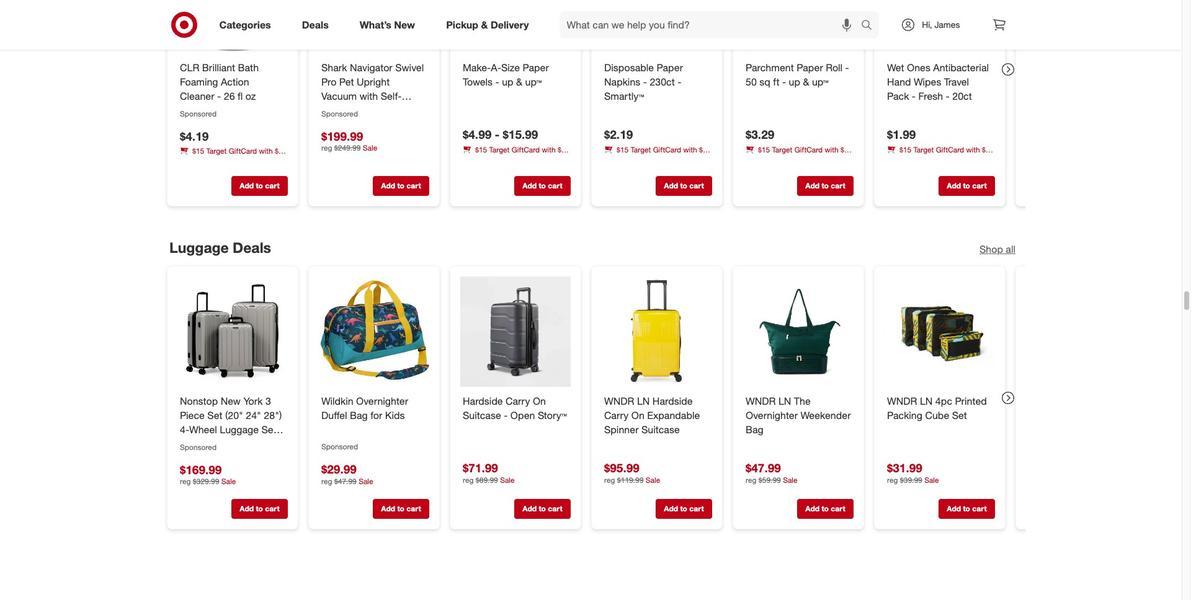 Task type: vqa. For each thing, say whether or not it's contained in the screenshot.
WNDR LN HARDSIDE CARRY ON EXPANDABLE SPINNER SUITCASE link
yes



Task type: describe. For each thing, give the bounding box(es) containing it.
pickup & delivery
[[446, 18, 529, 31]]

wndr for $47.99
[[745, 395, 775, 408]]

vacuum
[[321, 90, 357, 102]]

ones
[[907, 61, 930, 74]]

cleaning
[[321, 104, 360, 116]]

$15 target giftcard with $50 home care purchase button for $2.19
[[604, 144, 712, 165]]

up™ inside make-a-size paper towels - up & up™
[[525, 75, 541, 88]]

add to cart for disposable paper napkins - 230ct - smartly™
[[664, 181, 704, 190]]

to for nonstop new york 3 piece set (20" 24" 28") 4-wheel luggage set + 3 packing cubes
[[256, 505, 263, 514]]

wildkin
[[321, 395, 353, 408]]

with inside 'shark navigator swivel pro pet upright vacuum with self- cleaning brushroll - zu51'
[[359, 90, 378, 102]]

add for wndr ln hardside carry on expandable spinner suitcase
[[664, 505, 678, 514]]

make-a-size paper towels - up & up™ link
[[462, 61, 568, 89]]

parchment paper roll - 50 sq ft - up & up™ link
[[745, 61, 851, 89]]

shop all link
[[979, 242, 1015, 256]]

cube
[[925, 410, 949, 422]]

sq
[[759, 75, 770, 88]]

action
[[221, 75, 249, 88]]

$15.99
[[503, 127, 538, 141]]

reg for $31.99
[[887, 476, 898, 485]]

navigator
[[350, 61, 392, 74]]

230ct
[[649, 75, 674, 88]]

pack
[[887, 90, 909, 102]]

up inside make-a-size paper towels - up & up™
[[502, 75, 513, 88]]

search button
[[856, 11, 885, 41]]

add to cart button for wildkin overnighter duffel bag for kids
[[373, 500, 429, 520]]

bag inside the wndr ln the overnighter weekender bag
[[745, 424, 763, 436]]

hi,
[[922, 19, 932, 30]]

giftcard for $1.99
[[936, 145, 964, 154]]

packing
[[188, 438, 223, 450]]

nonstop new york 3 piece set (20" 24" 28") 4-wheel luggage set + 3 packing cubes link
[[180, 395, 285, 450]]

cart for shark navigator swivel pro pet upright vacuum with self- cleaning brushroll - zu51
[[406, 181, 421, 190]]

& inside parchment paper roll - 50 sq ft - up & up™
[[803, 75, 809, 88]]

$3.29
[[745, 127, 774, 141]]

to for clr brilliant bath foaming action cleaner - 26 fl oz
[[256, 181, 263, 190]]

clr brilliant bath foaming action cleaner - 26 fl oz
[[180, 61, 258, 102]]

cart for wndr ln 4pc printed packing cube set
[[972, 505, 986, 514]]

ln for $95.99
[[637, 395, 649, 408]]

categories
[[219, 18, 271, 31]]

$31.99 reg $39.99 sale
[[887, 461, 939, 485]]

0 vertical spatial luggage
[[169, 239, 228, 256]]

fresh
[[918, 90, 943, 102]]

new for what's
[[394, 18, 415, 31]]

delivery
[[491, 18, 529, 31]]

to for wndr ln 4pc printed packing cube set
[[963, 505, 970, 514]]

suitcase inside wndr ln hardside carry on expandable spinner suitcase
[[641, 424, 679, 436]]

$15 target giftcard with $50 home care purchase for $1.99
[[887, 145, 994, 165]]

add to cart for wndr ln hardside carry on expandable spinner suitcase
[[664, 505, 704, 514]]

$71.99
[[462, 461, 498, 475]]

add for wndr ln the overnighter weekender bag
[[805, 505, 819, 514]]

add for wet ones antibacterial hand wipes travel pack - fresh - 20ct
[[947, 181, 961, 190]]

purchase for $4.99 - $15.99
[[500, 155, 531, 165]]

What can we help you find? suggestions appear below search field
[[559, 11, 864, 38]]

to for wildkin overnighter duffel bag for kids
[[397, 505, 404, 514]]

add for clr brilliant bath foaming action cleaner - 26 fl oz
[[239, 181, 253, 190]]

sale for $47.99
[[783, 476, 797, 485]]

overnighter inside the wndr ln the overnighter weekender bag
[[745, 410, 798, 422]]

pet
[[339, 75, 354, 88]]

care for $4.19
[[201, 157, 215, 166]]

to for make-a-size paper towels - up & up™
[[538, 181, 546, 190]]

$50 for $3.29
[[840, 145, 852, 154]]

- inside clr brilliant bath foaming action cleaner - 26 fl oz
[[217, 90, 221, 102]]

target for $4.19
[[206, 146, 226, 156]]

parchment
[[745, 61, 794, 74]]

wndr for $95.99
[[604, 395, 634, 408]]

reg for $47.99
[[745, 476, 756, 485]]

open
[[510, 410, 535, 422]]

brushroll
[[363, 104, 402, 116]]

$59.99
[[758, 476, 781, 485]]

parchment paper roll - 50 sq ft - up & up™
[[745, 61, 849, 88]]

to for wet ones antibacterial hand wipes travel pack - fresh - 20ct
[[963, 181, 970, 190]]

hand
[[887, 75, 911, 88]]

what's
[[360, 18, 391, 31]]

to for hardside carry on suitcase - open story™
[[538, 505, 546, 514]]

add to cart for wndr ln 4pc printed packing cube set
[[947, 505, 986, 514]]

overnighter inside "wildkin overnighter duffel bag for kids"
[[356, 395, 408, 408]]

fl
[[237, 90, 242, 102]]

on inside hardside carry on suitcase - open story™
[[533, 395, 546, 408]]

ft
[[773, 75, 779, 88]]

add to cart for wildkin overnighter duffel bag for kids
[[381, 505, 421, 514]]

add to cart for parchment paper roll - 50 sq ft - up & up™
[[805, 181, 845, 190]]

1 horizontal spatial 3
[[265, 395, 271, 408]]

search
[[856, 20, 885, 32]]

add to cart button for wet ones antibacterial hand wipes travel pack - fresh - 20ct
[[938, 176, 995, 196]]

kids
[[385, 410, 404, 422]]

reg for $29.99
[[321, 477, 332, 487]]

- right $4.99
[[494, 127, 499, 141]]

new for nonstop
[[220, 395, 240, 408]]

$95.99
[[604, 461, 639, 476]]

$15 target giftcard with $50 home care purchase button for $4.99 - $15.99
[[462, 144, 570, 165]]

weekender
[[800, 410, 851, 422]]

suitcase inside hardside carry on suitcase - open story™
[[462, 410, 501, 422]]

$15 for $4.19
[[192, 146, 204, 156]]

add to cart button for nonstop new york 3 piece set (20" 24" 28") 4-wheel luggage set + 3 packing cubes
[[231, 500, 288, 520]]

smartly™
[[604, 90, 644, 102]]

hardside inside wndr ln hardside carry on expandable spinner suitcase
[[652, 395, 692, 408]]

$15 for $4.99 - $15.99
[[475, 145, 487, 154]]

with for $4.99 - $15.99
[[542, 145, 555, 154]]

up inside parchment paper roll - 50 sq ft - up & up™
[[789, 75, 800, 88]]

wndr ln the overnighter weekender bag
[[745, 395, 851, 436]]

$15 target giftcard with $50 home care purchase for $4.19
[[180, 146, 287, 166]]

- right "ft"
[[782, 75, 786, 88]]

add for wildkin overnighter duffel bag for kids
[[381, 505, 395, 514]]

add to cart for wndr ln the overnighter weekender bag
[[805, 505, 845, 514]]

james
[[935, 19, 960, 30]]

with for $4.19
[[259, 146, 272, 156]]

disposable
[[604, 61, 654, 74]]

wndr ln 4pc printed packing cube set
[[887, 395, 987, 422]]

add to cart for hardside carry on suitcase - open story™
[[522, 505, 562, 514]]

$329.99
[[193, 478, 219, 487]]

wet ones antibacterial hand wipes travel pack - fresh - 20ct link
[[887, 61, 992, 103]]

shark navigator swivel pro pet upright vacuum with self- cleaning brushroll - zu51 link
[[321, 61, 426, 130]]

target for $4.99 - $15.99
[[489, 145, 509, 154]]

$119.99
[[617, 476, 643, 485]]

$95.99 reg $119.99 sale
[[604, 461, 660, 485]]

purchase for $1.99
[[924, 156, 955, 165]]

york
[[243, 395, 262, 408]]

26
[[223, 90, 235, 102]]

$199.99 reg $249.99 sale
[[321, 129, 377, 153]]

- right roll
[[845, 61, 849, 74]]

cart for parchment paper roll - 50 sq ft - up & up™
[[831, 181, 845, 190]]

$15 target giftcard with $50 home care purchase for $3.29
[[745, 145, 852, 165]]

spinner
[[604, 424, 638, 436]]

a-
[[491, 61, 501, 74]]

add to cart button for make-a-size paper towels - up & up™
[[514, 176, 570, 196]]

$39.99
[[900, 476, 922, 485]]

& inside make-a-size paper towels - up & up™
[[516, 75, 522, 88]]

to for shark navigator swivel pro pet upright vacuum with self- cleaning brushroll - zu51
[[397, 181, 404, 190]]

cubes
[[226, 438, 253, 450]]

wndr ln hardside carry on expandable spinner suitcase link
[[604, 395, 709, 437]]

sponsored for $199.99
[[321, 109, 358, 118]]

- right 230ct
[[677, 75, 681, 88]]

$15 for $3.29
[[758, 145, 770, 154]]

$249.99
[[334, 143, 360, 153]]

28")
[[264, 410, 282, 422]]

0 horizontal spatial deals
[[232, 239, 271, 256]]

duffel
[[321, 410, 347, 422]]

nonstop
[[180, 395, 218, 408]]

$15 target giftcard with $50 home care purchase button for $4.19
[[180, 146, 288, 166]]

- inside hardside carry on suitcase - open story™
[[504, 410, 507, 422]]

$199.99
[[321, 129, 363, 143]]

add to cart button for wndr ln 4pc printed packing cube set
[[938, 500, 995, 520]]

add for make-a-size paper towels - up & up™
[[522, 181, 536, 190]]

$50 for $4.19
[[275, 146, 287, 156]]

oz
[[245, 90, 256, 102]]

with for $1.99
[[966, 145, 980, 154]]

- inside make-a-size paper towels - up & up™
[[495, 75, 499, 88]]

$15 target giftcard with $50 home care purchase button for $3.29
[[745, 144, 853, 165]]

paper for $2.19
[[656, 61, 683, 74]]

swivel
[[395, 61, 424, 74]]

cart for wndr ln hardside carry on expandable spinner suitcase
[[689, 505, 704, 514]]

home for $3.29
[[745, 155, 764, 165]]

giftcard for $4.99 - $15.99
[[511, 145, 540, 154]]

target for $1.99
[[913, 145, 934, 154]]

reg for $71.99
[[462, 476, 473, 485]]

napkins
[[604, 75, 640, 88]]

add for parchment paper roll - 50 sq ft - up & up™
[[805, 181, 819, 190]]

disposable paper napkins - 230ct - smartly™
[[604, 61, 683, 102]]



Task type: locate. For each thing, give the bounding box(es) containing it.
&
[[481, 18, 488, 31], [516, 75, 522, 88], [803, 75, 809, 88]]

1 horizontal spatial ln
[[778, 395, 791, 408]]

$4.99 - $15.99
[[462, 127, 538, 141]]

disposable paper napkins - 230ct - smartly™ image
[[601, 0, 712, 53], [601, 0, 712, 53]]

& right "ft"
[[803, 75, 809, 88]]

hardside carry on suitcase - open story™ image
[[460, 277, 570, 387], [460, 277, 570, 387]]

ln up expandable
[[637, 395, 649, 408]]

$47.99 inside $29.99 reg $47.99 sale
[[334, 477, 356, 487]]

home for $2.19
[[604, 156, 623, 165]]

clr brilliant bath foaming action cleaner - 26 fl oz link
[[180, 61, 285, 103]]

$47.99 up $59.99
[[745, 461, 781, 476]]

0 vertical spatial 3
[[265, 395, 271, 408]]

set left +
[[261, 424, 276, 436]]

wet ones antibacterial hand wipes travel pack - fresh - 20ct image
[[884, 0, 995, 53], [884, 0, 995, 53]]

2 horizontal spatial wndr
[[887, 395, 917, 408]]

0 horizontal spatial up
[[502, 75, 513, 88]]

carry up open
[[505, 395, 530, 408]]

set down printed
[[952, 410, 967, 422]]

- left open
[[504, 410, 507, 422]]

0 vertical spatial new
[[394, 18, 415, 31]]

reg for $199.99
[[321, 143, 332, 153]]

0 horizontal spatial paper
[[522, 61, 549, 74]]

home down $4.19
[[180, 157, 198, 166]]

$2.19
[[604, 127, 633, 141]]

wndr left the
[[745, 395, 775, 408]]

$15 down $4.19
[[192, 146, 204, 156]]

set up wheel
[[207, 410, 222, 422]]

reg inside $95.99 reg $119.99 sale
[[604, 476, 615, 485]]

$50 for $4.99 - $15.99
[[557, 145, 569, 154]]

$15 target giftcard with $50 home care purchase button down $15.99 on the left top of the page
[[462, 144, 570, 165]]

2 up from the left
[[789, 75, 800, 88]]

hardside
[[462, 395, 503, 408], [652, 395, 692, 408]]

hardside inside hardside carry on suitcase - open story™
[[462, 395, 503, 408]]

target down $3.29
[[772, 145, 792, 154]]

$169.99 reg $329.99 sale
[[180, 463, 236, 487]]

2 horizontal spatial &
[[803, 75, 809, 88]]

add to cart button for parchment paper roll - 50 sq ft - up & up™
[[797, 176, 853, 196]]

sponsored down cleaner
[[180, 109, 216, 118]]

1 horizontal spatial on
[[631, 410, 644, 422]]

paper left roll
[[796, 61, 823, 74]]

deals
[[302, 18, 329, 31], [232, 239, 271, 256]]

sale for $29.99
[[358, 477, 373, 487]]

1 wndr from the left
[[604, 395, 634, 408]]

paper up 230ct
[[656, 61, 683, 74]]

0 vertical spatial bag
[[350, 410, 367, 422]]

ln for $47.99
[[778, 395, 791, 408]]

$15 target giftcard with $50 home care purchase button for $1.99
[[887, 144, 995, 165]]

nonstop new york 3 piece set (20" 24" 28") 4-wheel luggage set + 3 packing cubes
[[180, 395, 285, 450]]

0 vertical spatial on
[[533, 395, 546, 408]]

home for $4.99 - $15.99
[[462, 155, 481, 165]]

2 horizontal spatial ln
[[920, 395, 932, 408]]

luggage
[[169, 239, 228, 256], [219, 424, 258, 436]]

add to cart for make-a-size paper towels - up & up™
[[522, 181, 562, 190]]

purchase for $3.29
[[783, 155, 814, 165]]

shop all
[[979, 243, 1015, 255]]

ln inside wndr ln 4pc printed packing cube set
[[920, 395, 932, 408]]

1 vertical spatial on
[[631, 410, 644, 422]]

wndr for $31.99
[[887, 395, 917, 408]]

overnighter
[[356, 395, 408, 408], [745, 410, 798, 422]]

deals inside deals link
[[302, 18, 329, 31]]

$15
[[475, 145, 487, 154], [758, 145, 770, 154], [616, 145, 628, 154], [899, 145, 911, 154], [192, 146, 204, 156]]

target down $4.99 - $15.99
[[489, 145, 509, 154]]

target down $1.99
[[913, 145, 934, 154]]

on
[[533, 395, 546, 408], [631, 410, 644, 422]]

hardside carry on suitcase - open story™ link
[[462, 395, 568, 423]]

$15 target giftcard with $50 home care purchase button down $2.19
[[604, 144, 712, 165]]

1 paper from the left
[[522, 61, 549, 74]]

add
[[239, 181, 253, 190], [381, 181, 395, 190], [522, 181, 536, 190], [664, 181, 678, 190], [805, 181, 819, 190], [947, 181, 961, 190], [239, 505, 253, 514], [381, 505, 395, 514], [522, 505, 536, 514], [664, 505, 678, 514], [805, 505, 819, 514], [947, 505, 961, 514]]

- right pack
[[912, 90, 915, 102]]

on up spinner
[[631, 410, 644, 422]]

with for $3.29
[[824, 145, 838, 154]]

giftcard for $3.29
[[794, 145, 822, 154]]

0 horizontal spatial ln
[[637, 395, 649, 408]]

reg
[[321, 143, 332, 153], [462, 476, 473, 485], [887, 476, 898, 485], [604, 476, 615, 485], [745, 476, 756, 485], [321, 477, 332, 487], [180, 478, 190, 487]]

reg down $199.99 on the left top of the page
[[321, 143, 332, 153]]

the
[[794, 395, 810, 408]]

$15 target giftcard with $50 home care purchase down $15.99 on the left top of the page
[[462, 145, 569, 165]]

antibacterial
[[933, 61, 989, 74]]

carry inside wndr ln hardside carry on expandable spinner suitcase
[[604, 410, 628, 422]]

$47.99 reg $59.99 sale
[[745, 461, 797, 485]]

sponsored for $4.19
[[180, 109, 216, 118]]

2 hardside from the left
[[652, 395, 692, 408]]

roll
[[825, 61, 842, 74]]

home for $4.19
[[180, 157, 198, 166]]

$15 target giftcard with $50 home care purchase for $4.99 - $15.99
[[462, 145, 569, 165]]

suitcase down expandable
[[641, 424, 679, 436]]

reg for $95.99
[[604, 476, 615, 485]]

what's new
[[360, 18, 415, 31]]

1 horizontal spatial wndr
[[745, 395, 775, 408]]

new up (20"
[[220, 395, 240, 408]]

paper inside disposable paper napkins - 230ct - smartly™
[[656, 61, 683, 74]]

add to cart button for disposable paper napkins - 230ct - smartly™
[[655, 176, 712, 196]]

0 vertical spatial suitcase
[[462, 410, 501, 422]]

1 hardside from the left
[[462, 395, 503, 408]]

care for $4.99 - $15.99
[[483, 155, 498, 165]]

reg down $169.99
[[180, 478, 190, 487]]

3 down 4-
[[180, 438, 185, 450]]

0 horizontal spatial $47.99
[[334, 477, 356, 487]]

paper right size
[[522, 61, 549, 74]]

wndr inside wndr ln 4pc printed packing cube set
[[887, 395, 917, 408]]

sponsored up $29.99
[[321, 443, 358, 452]]

printed
[[955, 395, 987, 408]]

20ct
[[952, 90, 972, 102]]

3
[[265, 395, 271, 408], [180, 438, 185, 450]]

reg inside $47.99 reg $59.99 sale
[[745, 476, 756, 485]]

up™ up $15.99 on the left top of the page
[[525, 75, 541, 88]]

0 horizontal spatial suitcase
[[462, 410, 501, 422]]

up™ inside parchment paper roll - 50 sq ft - up & up™
[[812, 75, 828, 88]]

packing
[[887, 410, 922, 422]]

sale inside $71.99 reg $89.99 sale
[[500, 476, 514, 485]]

parchment paper roll - 50 sq ft - up & up™ image
[[743, 0, 853, 53], [743, 0, 853, 53]]

$31.99
[[887, 461, 922, 475]]

ln left 4pc
[[920, 395, 932, 408]]

reg down $95.99
[[604, 476, 615, 485]]

wndr up spinner
[[604, 395, 634, 408]]

1 up from the left
[[502, 75, 513, 88]]

luggage deals
[[169, 239, 271, 256]]

wndr ln the overnighter weekender bag image
[[743, 277, 853, 387], [743, 277, 853, 387]]

1 horizontal spatial deals
[[302, 18, 329, 31]]

up™ down roll
[[812, 75, 828, 88]]

$50 for $2.19
[[699, 145, 711, 154]]

- down 'a-'
[[495, 75, 499, 88]]

1 vertical spatial $47.99
[[334, 477, 356, 487]]

set
[[207, 410, 222, 422], [952, 410, 967, 422], [261, 424, 276, 436]]

reg left $59.99
[[745, 476, 756, 485]]

expandable
[[647, 410, 700, 422]]

- left 20ct
[[945, 90, 949, 102]]

add for hardside carry on suitcase - open story™
[[522, 505, 536, 514]]

2 ln from the left
[[778, 395, 791, 408]]

paper
[[522, 61, 549, 74], [656, 61, 683, 74], [796, 61, 823, 74]]

cart for hardside carry on suitcase - open story™
[[548, 505, 562, 514]]

1 vertical spatial carry
[[604, 410, 628, 422]]

reg down $29.99
[[321, 477, 332, 487]]

- left 26
[[217, 90, 221, 102]]

add to cart for nonstop new york 3 piece set (20" 24" 28") 4-wheel luggage set + 3 packing cubes
[[239, 505, 279, 514]]

to for disposable paper napkins - 230ct - smartly™
[[680, 181, 687, 190]]

0 horizontal spatial wndr
[[604, 395, 634, 408]]

1 horizontal spatial overnighter
[[745, 410, 798, 422]]

1 vertical spatial overnighter
[[745, 410, 798, 422]]

target down $2.19
[[630, 145, 651, 154]]

bag up $47.99 reg $59.99 sale
[[745, 424, 763, 436]]

on inside wndr ln hardside carry on expandable spinner suitcase
[[631, 410, 644, 422]]

$89.99
[[475, 476, 498, 485]]

1 vertical spatial deals
[[232, 239, 271, 256]]

3 ln from the left
[[920, 395, 932, 408]]

all
[[1005, 243, 1015, 255]]

make-a-size paper towels - up & up™ image
[[460, 0, 570, 53], [460, 0, 570, 53]]

purchase
[[500, 155, 531, 165], [783, 155, 814, 165], [641, 156, 672, 165], [924, 156, 955, 165], [217, 157, 248, 166]]

cart for clr brilliant bath foaming action cleaner - 26 fl oz
[[265, 181, 279, 190]]

$4.99
[[462, 127, 491, 141]]

wndr ln hardside carry on expandable spinner suitcase image
[[601, 277, 712, 387], [601, 277, 712, 387]]

sale inside $169.99 reg $329.99 sale
[[221, 478, 236, 487]]

sale
[[362, 143, 377, 153], [500, 476, 514, 485], [924, 476, 939, 485], [645, 476, 660, 485], [783, 476, 797, 485], [358, 477, 373, 487], [221, 478, 236, 487]]

$15 for $1.99
[[899, 145, 911, 154]]

sale for $199.99
[[362, 143, 377, 153]]

wndr inside wndr ln hardside carry on expandable spinner suitcase
[[604, 395, 634, 408]]

sponsored for $29.99
[[321, 443, 358, 452]]

+
[[279, 424, 285, 436]]

0 horizontal spatial new
[[220, 395, 240, 408]]

travel
[[944, 75, 969, 88]]

reg for $169.99
[[180, 478, 190, 487]]

sale for $95.99
[[645, 476, 660, 485]]

0 horizontal spatial 3
[[180, 438, 185, 450]]

add to cart for shark navigator swivel pro pet upright vacuum with self- cleaning brushroll - zu51
[[381, 181, 421, 190]]

cart for make-a-size paper towels - up & up™
[[548, 181, 562, 190]]

cart for wet ones antibacterial hand wipes travel pack - fresh - 20ct
[[972, 181, 986, 190]]

care for $1.99
[[908, 156, 922, 165]]

sale inside $95.99 reg $119.99 sale
[[645, 476, 660, 485]]

ln left the
[[778, 395, 791, 408]]

new
[[394, 18, 415, 31], [220, 395, 240, 408]]

add for wndr ln 4pc printed packing cube set
[[947, 505, 961, 514]]

care for $2.19
[[625, 156, 639, 165]]

0 horizontal spatial carry
[[505, 395, 530, 408]]

piece
[[180, 410, 204, 422]]

paper inside parchment paper roll - 50 sq ft - up & up™
[[796, 61, 823, 74]]

1 horizontal spatial hardside
[[652, 395, 692, 408]]

reg inside $71.99 reg $89.99 sale
[[462, 476, 473, 485]]

reg down the $31.99 in the bottom of the page
[[887, 476, 898, 485]]

$15 target giftcard with $50 home care purchase for $2.19
[[604, 145, 711, 165]]

pickup
[[446, 18, 478, 31]]

bag inside "wildkin overnighter duffel bag for kids"
[[350, 410, 367, 422]]

target for $2.19
[[630, 145, 651, 154]]

$15 down $2.19
[[616, 145, 628, 154]]

add for shark navigator swivel pro pet upright vacuum with self- cleaning brushroll - zu51
[[381, 181, 395, 190]]

2 wndr from the left
[[745, 395, 775, 408]]

1 horizontal spatial $47.99
[[745, 461, 781, 476]]

on up story™ on the bottom left of the page
[[533, 395, 546, 408]]

up
[[502, 75, 513, 88], [789, 75, 800, 88]]

add to cart button for shark navigator swivel pro pet upright vacuum with self- cleaning brushroll - zu51
[[373, 176, 429, 196]]

sale for $31.99
[[924, 476, 939, 485]]

0 vertical spatial deals
[[302, 18, 329, 31]]

1 horizontal spatial new
[[394, 18, 415, 31]]

1 horizontal spatial paper
[[656, 61, 683, 74]]

$15 target giftcard with $50 home care purchase down $2.19
[[604, 145, 711, 165]]

shark navigator swivel pro pet upright vacuum with self- cleaning brushroll - zu51
[[321, 61, 424, 130]]

self-
[[380, 90, 401, 102]]

1 horizontal spatial &
[[516, 75, 522, 88]]

make-a-size paper towels - up & up™
[[462, 61, 549, 88]]

overnighter up for at the bottom of the page
[[356, 395, 408, 408]]

purchase for $4.19
[[217, 157, 248, 166]]

add for nonstop new york 3 piece set (20" 24" 28") 4-wheel luggage set + 3 packing cubes
[[239, 505, 253, 514]]

home down $1.99
[[887, 156, 906, 165]]

$15 target giftcard with $50 home care purchase down $4.19
[[180, 146, 287, 166]]

1 horizontal spatial set
[[261, 424, 276, 436]]

1 vertical spatial luggage
[[219, 424, 258, 436]]

$15 target giftcard with $50 home care purchase button down $3.29
[[745, 144, 853, 165]]

2 horizontal spatial set
[[952, 410, 967, 422]]

sale for $169.99
[[221, 478, 236, 487]]

wildkin overnighter duffel bag for kids
[[321, 395, 408, 422]]

0 horizontal spatial up™
[[525, 75, 541, 88]]

2 up™ from the left
[[812, 75, 828, 88]]

care down $2.19
[[625, 156, 639, 165]]

up down size
[[502, 75, 513, 88]]

to
[[256, 181, 263, 190], [397, 181, 404, 190], [538, 181, 546, 190], [680, 181, 687, 190], [821, 181, 828, 190], [963, 181, 970, 190], [256, 505, 263, 514], [397, 505, 404, 514], [538, 505, 546, 514], [680, 505, 687, 514], [821, 505, 828, 514], [963, 505, 970, 514]]

$29.99
[[321, 463, 356, 477]]

paper inside make-a-size paper towels - up & up™
[[522, 61, 549, 74]]

$29.99 reg $47.99 sale
[[321, 463, 373, 487]]

3 paper from the left
[[796, 61, 823, 74]]

0 vertical spatial carry
[[505, 395, 530, 408]]

overnighter down the
[[745, 410, 798, 422]]

sponsored down vacuum
[[321, 109, 358, 118]]

giftcard for $4.19
[[228, 146, 257, 156]]

hardside carry on suitcase - open story™
[[462, 395, 567, 422]]

2 paper from the left
[[656, 61, 683, 74]]

luggage inside "nonstop new york 3 piece set (20" 24" 28") 4-wheel luggage set + 3 packing cubes"
[[219, 424, 258, 436]]

$15 target giftcard with $50 home care purchase button down $4.19
[[180, 146, 288, 166]]

1 horizontal spatial up™
[[812, 75, 828, 88]]

3 wndr from the left
[[887, 395, 917, 408]]

suitcase left open
[[462, 410, 501, 422]]

care down $4.99 - $15.99
[[483, 155, 498, 165]]

$47.99 inside $47.99 reg $59.99 sale
[[745, 461, 781, 476]]

& down size
[[516, 75, 522, 88]]

set inside wndr ln 4pc printed packing cube set
[[952, 410, 967, 422]]

$15 target giftcard with $50 home care purchase down $1.99
[[887, 145, 994, 165]]

wet ones antibacterial hand wipes travel pack - fresh - 20ct
[[887, 61, 989, 102]]

1 horizontal spatial bag
[[745, 424, 763, 436]]

nonstop new york 3 piece set (20" 24" 28") 4-wheel luggage set + 3 packing cubes image
[[177, 277, 288, 387], [177, 277, 288, 387]]

home down $4.99
[[462, 155, 481, 165]]

sponsored for $169.99
[[180, 443, 216, 452]]

new inside "nonstop new york 3 piece set (20" 24" 28") 4-wheel luggage set + 3 packing cubes"
[[220, 395, 240, 408]]

add to cart button
[[231, 176, 288, 196], [373, 176, 429, 196], [514, 176, 570, 196], [655, 176, 712, 196], [797, 176, 853, 196], [938, 176, 995, 196], [231, 500, 288, 520], [373, 500, 429, 520], [514, 500, 570, 520], [655, 500, 712, 520], [797, 500, 853, 520], [938, 500, 995, 520]]

0 horizontal spatial hardside
[[462, 395, 503, 408]]

wndr ln 4pc printed packing cube set link
[[887, 395, 992, 423]]

ln for $31.99
[[920, 395, 932, 408]]

1 vertical spatial suitcase
[[641, 424, 679, 436]]

to for wndr ln hardside carry on expandable spinner suitcase
[[680, 505, 687, 514]]

wndr
[[604, 395, 634, 408], [745, 395, 775, 408], [887, 395, 917, 408]]

$15 down $3.29
[[758, 145, 770, 154]]

zu51
[[321, 118, 345, 130]]

shark navigator swivel pro pet upright vacuum with self-cleaning brushroll - zu51 image
[[319, 0, 429, 53], [319, 0, 429, 53]]

0 vertical spatial $47.99
[[745, 461, 781, 476]]

sponsored down wheel
[[180, 443, 216, 452]]

sponsored
[[180, 109, 216, 118], [321, 109, 358, 118], [321, 443, 358, 452], [180, 443, 216, 452]]

$15 target giftcard with $50 home care purchase down $3.29
[[745, 145, 852, 165]]

- inside 'shark navigator swivel pro pet upright vacuum with self- cleaning brushroll - zu51'
[[405, 104, 409, 116]]

target
[[489, 145, 509, 154], [772, 145, 792, 154], [630, 145, 651, 154], [913, 145, 934, 154], [206, 146, 226, 156]]

add to cart for wet ones antibacterial hand wipes travel pack - fresh - 20ct
[[947, 181, 986, 190]]

carry inside hardside carry on suitcase - open story™
[[505, 395, 530, 408]]

1 up™ from the left
[[525, 75, 541, 88]]

- right the brushroll
[[405, 104, 409, 116]]

size
[[501, 61, 520, 74]]

sale for $71.99
[[500, 476, 514, 485]]

disposable paper napkins - 230ct - smartly™ link
[[604, 61, 709, 103]]

with
[[359, 90, 378, 102], [542, 145, 555, 154], [824, 145, 838, 154], [683, 145, 697, 154], [966, 145, 980, 154], [259, 146, 272, 156]]

0 horizontal spatial on
[[533, 395, 546, 408]]

wildkin overnighter duffel bag for kids image
[[319, 277, 429, 387], [319, 277, 429, 387]]

reg inside $169.99 reg $329.99 sale
[[180, 478, 190, 487]]

$15 target giftcard with $50 home care purchase button
[[462, 144, 570, 165], [745, 144, 853, 165], [604, 144, 712, 165], [887, 144, 995, 165], [180, 146, 288, 166]]

target down $4.19
[[206, 146, 226, 156]]

up right "ft"
[[789, 75, 800, 88]]

& right pickup
[[481, 18, 488, 31]]

hi, james
[[922, 19, 960, 30]]

sale inside $47.99 reg $59.99 sale
[[783, 476, 797, 485]]

0 horizontal spatial set
[[207, 410, 222, 422]]

1 ln from the left
[[637, 395, 649, 408]]

carry up spinner
[[604, 410, 628, 422]]

0 horizontal spatial overnighter
[[356, 395, 408, 408]]

1 horizontal spatial up
[[789, 75, 800, 88]]

ln inside wndr ln hardside carry on expandable spinner suitcase
[[637, 395, 649, 408]]

brilliant
[[202, 61, 235, 74]]

upright
[[356, 75, 389, 88]]

reg inside $31.99 reg $39.99 sale
[[887, 476, 898, 485]]

4pc
[[935, 395, 952, 408]]

reg inside $29.99 reg $47.99 sale
[[321, 477, 332, 487]]

care down $3.29
[[766, 155, 781, 165]]

sale inside $31.99 reg $39.99 sale
[[924, 476, 939, 485]]

$71.99 reg $89.99 sale
[[462, 461, 514, 485]]

ln
[[637, 395, 649, 408], [778, 395, 791, 408], [920, 395, 932, 408]]

care down $1.99
[[908, 156, 922, 165]]

wndr ln hardside carry on expandable spinner suitcase
[[604, 395, 700, 436]]

target for $3.29
[[772, 145, 792, 154]]

bag left for at the bottom of the page
[[350, 410, 367, 422]]

24"
[[246, 410, 261, 422]]

reg inside $199.99 reg $249.99 sale
[[321, 143, 332, 153]]

$15 for $2.19
[[616, 145, 628, 154]]

sale inside $29.99 reg $47.99 sale
[[358, 477, 373, 487]]

make-
[[462, 61, 491, 74]]

wildkin overnighter duffel bag for kids link
[[321, 395, 426, 423]]

sale inside $199.99 reg $249.99 sale
[[362, 143, 377, 153]]

1 horizontal spatial suitcase
[[641, 424, 679, 436]]

purchase for $2.19
[[641, 156, 672, 165]]

care down $4.19
[[201, 157, 215, 166]]

1 vertical spatial bag
[[745, 424, 763, 436]]

- left 230ct
[[643, 75, 647, 88]]

wndr inside the wndr ln the overnighter weekender bag
[[745, 395, 775, 408]]

3 up 28")
[[265, 395, 271, 408]]

wndr ln 4pc printed packing cube set image
[[884, 277, 995, 387], [884, 277, 995, 387]]

$50 for $1.99
[[982, 145, 994, 154]]

add to cart button for wndr ln the overnighter weekender bag
[[797, 500, 853, 520]]

1 vertical spatial new
[[220, 395, 240, 408]]

new right what's
[[394, 18, 415, 31]]

home down $3.29
[[745, 155, 764, 165]]

$47.99 down $29.99
[[334, 477, 356, 487]]

up™
[[525, 75, 541, 88], [812, 75, 828, 88]]

add to cart button for hardside carry on suitcase - open story™
[[514, 500, 570, 520]]

ln inside the wndr ln the overnighter weekender bag
[[778, 395, 791, 408]]

$1.99
[[887, 127, 916, 141]]

$15 target giftcard with $50 home care purchase button down $1.99
[[887, 144, 995, 165]]

wndr up packing
[[887, 395, 917, 408]]

2 horizontal spatial paper
[[796, 61, 823, 74]]

home down $2.19
[[604, 156, 623, 165]]

$15 down $1.99
[[899, 145, 911, 154]]

1 vertical spatial 3
[[180, 438, 185, 450]]

clr brilliant bath foaming action cleaner - 26 fl oz image
[[177, 0, 288, 53], [177, 0, 288, 53]]

$15 down $4.99
[[475, 145, 487, 154]]

1 horizontal spatial carry
[[604, 410, 628, 422]]

to for wndr ln the overnighter weekender bag
[[821, 505, 828, 514]]

reg down $71.99
[[462, 476, 473, 485]]

story™
[[538, 410, 567, 422]]

0 horizontal spatial &
[[481, 18, 488, 31]]

0 vertical spatial overnighter
[[356, 395, 408, 408]]

0 horizontal spatial bag
[[350, 410, 367, 422]]

cart for wndr ln the overnighter weekender bag
[[831, 505, 845, 514]]

$4.19
[[180, 129, 208, 143]]

care for $3.29
[[766, 155, 781, 165]]



